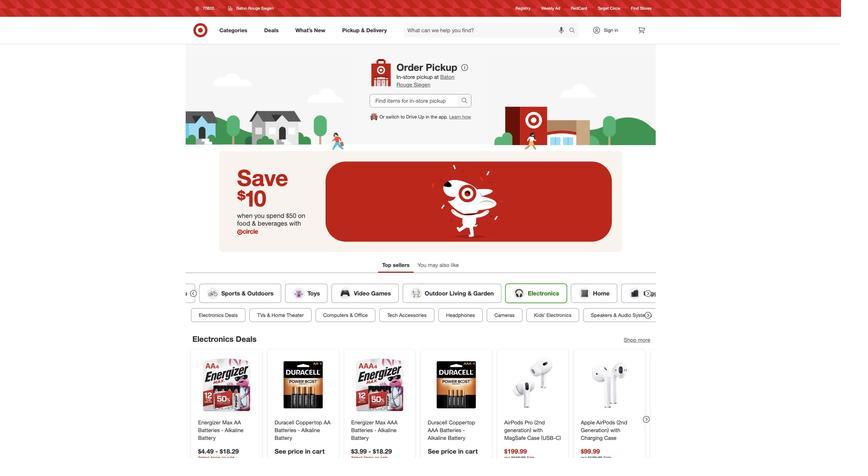 Task type: locate. For each thing, give the bounding box(es) containing it.
baton right at
[[440, 74, 455, 80]]

1 vertical spatial siegen
[[414, 81, 431, 88]]

duracell coppertop aaa batteries - alkaline battery image
[[426, 355, 486, 415], [426, 355, 486, 415]]

70820 button
[[191, 2, 221, 14]]

2 case from the left
[[604, 434, 617, 441]]

1 see price in cart from the left
[[275, 447, 325, 455]]

to
[[401, 114, 405, 120]]

(2nd inside the apple airpods (2nd generation) with charging case
[[617, 419, 627, 426]]

2 price from the left
[[441, 447, 456, 455]]

sign in link
[[587, 23, 629, 38]]

$99.99
[[581, 447, 600, 455]]

may
[[428, 262, 438, 268]]

0 horizontal spatial cart
[[312, 447, 325, 455]]

2 airpods from the left
[[596, 419, 615, 426]]

in right sign on the top right of page
[[615, 27, 619, 33]]

0 vertical spatial electronics deals
[[199, 312, 238, 318]]

&
[[361, 27, 365, 33], [252, 219, 256, 227], [242, 290, 246, 297], [468, 290, 472, 297], [267, 312, 270, 318], [350, 312, 353, 318], [614, 312, 617, 318]]

batteries
[[198, 427, 220, 433], [275, 427, 296, 433], [351, 427, 373, 433], [440, 427, 461, 433]]

0 horizontal spatial home
[[272, 312, 285, 318]]

aa inside energizer max aa batteries - alkaline battery
[[234, 419, 241, 426]]

0 vertical spatial baton rouge siegen
[[236, 6, 274, 11]]

1 coppertop from the left
[[296, 419, 322, 426]]

0 horizontal spatial price
[[288, 447, 303, 455]]

top sellers link
[[378, 259, 414, 273]]

1 vertical spatial rouge
[[397, 81, 412, 88]]

tech accessories
[[387, 312, 427, 318]]

max up $3.99 - $18.29
[[375, 419, 386, 426]]

battery inside energizer max aa batteries - alkaline battery
[[198, 434, 216, 441]]

0 horizontal spatial energizer
[[198, 419, 221, 426]]

see down the duracell coppertop aaa batteries - alkaline battery
[[428, 447, 439, 455]]

energizer max aaa batteries - alkaline battery image
[[350, 355, 410, 415], [350, 355, 410, 415]]

home up speakers
[[593, 290, 610, 297]]

siegen
[[261, 6, 274, 11], [414, 81, 431, 88]]

case down generation) on the bottom
[[604, 434, 617, 441]]

0 horizontal spatial aaa
[[387, 419, 398, 426]]

alkaline
[[225, 427, 243, 433], [301, 427, 320, 433], [378, 427, 397, 433], [428, 434, 446, 441]]

2 battery from the left
[[275, 434, 292, 441]]

0 horizontal spatial see price in cart
[[275, 447, 325, 455]]

with inside the apple airpods (2nd generation) with charging case
[[611, 427, 621, 433]]

see
[[275, 447, 286, 455], [428, 447, 439, 455]]

alkaline inside energizer max aa batteries - alkaline battery
[[225, 427, 243, 433]]

in down the duracell coppertop aaa batteries - alkaline battery link
[[458, 447, 464, 455]]

coppertop inside duracell coppertop aa batteries - alkaline battery
[[296, 419, 322, 426]]

0 horizontal spatial duracell
[[275, 419, 294, 426]]

aaa inside energizer max aaa batteries - alkaline battery
[[387, 419, 398, 426]]

2 horizontal spatial with
[[611, 427, 621, 433]]

0 horizontal spatial max
[[222, 419, 232, 426]]

battery
[[198, 434, 216, 441], [275, 434, 292, 441], [351, 434, 369, 441], [448, 434, 466, 441]]

1 horizontal spatial aa
[[324, 419, 331, 426]]

$18.29
[[220, 447, 239, 455], [373, 447, 392, 455]]

siegen inside dropdown button
[[261, 6, 274, 11]]

alkaline inside the duracell coppertop aaa batteries - alkaline battery
[[428, 434, 446, 441]]

2 max from the left
[[375, 419, 386, 426]]

3 battery from the left
[[351, 434, 369, 441]]

1 batteries from the left
[[198, 427, 220, 433]]

ad
[[556, 6, 561, 11]]

energizer up $4.49
[[198, 419, 221, 426]]

1 horizontal spatial $18.29
[[373, 447, 392, 455]]

max for $3.99 - $18.29
[[375, 419, 386, 426]]

& for computers & office
[[350, 312, 353, 318]]

1 horizontal spatial cart
[[465, 447, 478, 455]]

& up circle
[[252, 219, 256, 227]]

energizer inside energizer max aa batteries - alkaline battery
[[198, 419, 221, 426]]

energizer up the $3.99
[[351, 419, 374, 426]]

find
[[631, 6, 639, 11]]

coppertop inside the duracell coppertop aaa batteries - alkaline battery
[[449, 419, 475, 426]]

1 horizontal spatial case
[[604, 434, 617, 441]]

& left delivery
[[361, 27, 365, 33]]

0 horizontal spatial pickup
[[342, 27, 360, 33]]

case inside the apple airpods (2nd generation) with charging case
[[604, 434, 617, 441]]

alkaline inside duracell coppertop aa batteries - alkaline battery
[[301, 427, 320, 433]]

0 vertical spatial home
[[593, 290, 610, 297]]

price for duracell coppertop aaa batteries - alkaline battery
[[441, 447, 456, 455]]

duracell inside duracell coppertop aa batteries - alkaline battery
[[275, 419, 294, 426]]

$18.29 down energizer max aaa batteries - alkaline battery link
[[373, 447, 392, 455]]

batteries for duracell coppertop aa batteries - alkaline battery
[[275, 427, 296, 433]]

baton inside baton rouge siegen
[[440, 74, 455, 80]]

deals link
[[259, 23, 287, 38]]

energizer max aa batteries - alkaline battery image
[[197, 355, 256, 415], [197, 355, 256, 415]]

1 horizontal spatial rouge
[[397, 81, 412, 88]]

batteries inside energizer max aa batteries - alkaline battery
[[198, 427, 220, 433]]

0 horizontal spatial $18.29
[[220, 447, 239, 455]]

1 horizontal spatial with
[[533, 427, 543, 433]]

1 cart from the left
[[312, 447, 325, 455]]

duracell
[[275, 419, 294, 426], [428, 419, 447, 426]]

airpods inside airpods pro (2nd generation) with magsafe case (usb‑c)
[[504, 419, 523, 426]]

energizer inside energizer max aaa batteries - alkaline battery
[[351, 419, 374, 426]]

search
[[566, 27, 582, 34]]

alkaline for energizer max aaa batteries - alkaline battery
[[378, 427, 397, 433]]

spend
[[267, 212, 284, 219]]

duracell for duracell coppertop aaa batteries - alkaline battery
[[428, 419, 447, 426]]

electronics up kids'
[[528, 290, 559, 297]]

circle
[[243, 227, 258, 235]]

duracell coppertop aa batteries - alkaline battery link
[[275, 419, 332, 442]]

& right sports
[[242, 290, 246, 297]]

battery inside the duracell coppertop aaa batteries - alkaline battery
[[448, 434, 466, 441]]

1 horizontal spatial max
[[375, 419, 386, 426]]

max inside energizer max aaa batteries - alkaline battery
[[375, 419, 386, 426]]

0 horizontal spatial siegen
[[261, 6, 274, 11]]

computers
[[323, 312, 348, 318]]

price down duracell coppertop aa batteries - alkaline battery
[[288, 447, 303, 455]]

food
[[237, 219, 250, 227]]

1 $18.29 from the left
[[220, 447, 239, 455]]

computers & office button
[[315, 308, 375, 322]]

luggage button
[[621, 284, 676, 303]]

2 cart from the left
[[465, 447, 478, 455]]

see price in cart down the duracell coppertop aaa batteries - alkaline battery
[[428, 447, 478, 455]]

airpods pro (2nd generation) with magsafe case (usb‑c) link
[[504, 419, 561, 442]]

cart down duracell coppertop aa batteries - alkaline battery link
[[312, 447, 325, 455]]

see price in cart for duracell coppertop aaa batteries - alkaline battery
[[428, 447, 478, 455]]

headphones
[[446, 312, 475, 318]]

max up $4.49 - $18.29
[[222, 419, 232, 426]]

apple airpods (2nd generation) with charging case image
[[580, 355, 639, 415], [580, 355, 639, 415]]

1 horizontal spatial siegen
[[414, 81, 431, 88]]

siegen up deals link
[[261, 6, 274, 11]]

apple
[[581, 419, 595, 426]]

$18.29 for $4.49 - $18.29
[[220, 447, 239, 455]]

batteries inside duracell coppertop aa batteries - alkaline battery
[[275, 427, 296, 433]]

1 case from the left
[[527, 434, 540, 441]]

& for sports & outdoors
[[242, 290, 246, 297]]

1 vertical spatial aaa
[[428, 427, 438, 433]]

1 price from the left
[[288, 447, 303, 455]]

1 horizontal spatial coppertop
[[449, 419, 475, 426]]

apple airpods (2nd generation) with charging case
[[581, 419, 627, 441]]

with inside the 'when you spend $50 on food & beverages with circle'
[[289, 219, 301, 227]]

in down duracell coppertop aa batteries - alkaline battery link
[[305, 447, 310, 455]]

kids' electronics button
[[526, 308, 579, 322]]

1 horizontal spatial baton rouge siegen
[[397, 74, 455, 88]]

baton up the categories link
[[236, 6, 247, 11]]

battery inside duracell coppertop aa batteries - alkaline battery
[[275, 434, 292, 441]]

baton rouge siegen down order pickup
[[397, 74, 455, 88]]

$18.29 down energizer max aa batteries - alkaline battery link
[[220, 447, 239, 455]]

energizer
[[198, 419, 221, 426], [351, 419, 374, 426]]

generation)
[[581, 427, 609, 433]]

pickup up at
[[426, 61, 458, 73]]

deals inside button
[[225, 312, 238, 318]]

delivery
[[366, 27, 387, 33]]

- inside energizer max aa batteries - alkaline battery
[[221, 427, 223, 433]]

2 aa from the left
[[324, 419, 331, 426]]

pickup left delivery
[[342, 27, 360, 33]]

home left "theater"
[[272, 312, 285, 318]]

new
[[314, 27, 326, 33]]

with up (usb‑c)
[[533, 427, 543, 433]]

2 see from the left
[[428, 447, 439, 455]]

2 see price in cart from the left
[[428, 447, 478, 455]]

0 horizontal spatial (2nd
[[534, 419, 545, 426]]

4 batteries from the left
[[440, 427, 461, 433]]

duracell for duracell coppertop aa batteries - alkaline battery
[[275, 419, 294, 426]]

duracell coppertop aa batteries - alkaline battery image
[[273, 355, 333, 415], [273, 355, 333, 415]]

$3.99
[[351, 447, 367, 455]]

batteries for duracell coppertop aaa batteries - alkaline battery
[[440, 427, 461, 433]]

1 horizontal spatial energizer
[[351, 419, 374, 426]]

2 batteries from the left
[[275, 427, 296, 433]]

airpods pro (2nd generation) with magsafe case (usb‑c) image
[[503, 355, 563, 415], [503, 355, 563, 415]]

with right generation) on the bottom
[[611, 427, 621, 433]]

computers & office
[[323, 312, 368, 318]]

rouge up deals link
[[248, 6, 260, 11]]

office
[[354, 312, 368, 318]]

2 duracell from the left
[[428, 419, 447, 426]]

tvs & home theater
[[257, 312, 304, 318]]

1 (2nd from the left
[[534, 419, 545, 426]]

electronics deals down sports
[[199, 312, 238, 318]]

& right tvs
[[267, 312, 270, 318]]

0 horizontal spatial rouge
[[248, 6, 260, 11]]

battery for duracell coppertop aa batteries - alkaline battery
[[275, 434, 292, 441]]

batteries for energizer max aa batteries - alkaline battery
[[198, 427, 220, 433]]

duracell inside the duracell coppertop aaa batteries - alkaline battery
[[428, 419, 447, 426]]

battery inside energizer max aaa batteries - alkaline battery
[[351, 434, 369, 441]]

at
[[434, 74, 439, 80]]

3 batteries from the left
[[351, 427, 373, 433]]

aa inside duracell coppertop aa batteries - alkaline battery
[[324, 419, 331, 426]]

1 vertical spatial deals
[[225, 312, 238, 318]]

weekly
[[542, 6, 554, 11]]

$50
[[286, 212, 296, 219]]

(2nd for $99.99
[[617, 419, 627, 426]]

top
[[382, 262, 392, 268]]

4 battery from the left
[[448, 434, 466, 441]]

airpods up generation) on the bottom
[[596, 419, 615, 426]]

$10
[[237, 185, 266, 212]]

electronics down sports
[[199, 312, 224, 318]]

case down pro
[[527, 434, 540, 441]]

baton rouge siegen
[[236, 6, 274, 11], [397, 74, 455, 88]]

2 energizer from the left
[[351, 419, 374, 426]]

0 horizontal spatial see
[[275, 447, 286, 455]]

apple airpods (2nd generation) with charging case link
[[581, 419, 638, 442]]

siegen down pickup
[[414, 81, 431, 88]]

baton
[[236, 6, 247, 11], [440, 74, 455, 80]]

max inside energizer max aa batteries - alkaline battery
[[222, 419, 232, 426]]

price down the duracell coppertop aaa batteries - alkaline battery
[[441, 447, 456, 455]]

1 aa from the left
[[234, 419, 241, 426]]

or switch to drive up in the app. learn how
[[380, 114, 471, 120]]

2 (2nd from the left
[[617, 419, 627, 426]]

outdoors
[[247, 290, 273, 297]]

0 vertical spatial baton
[[236, 6, 247, 11]]

speakers & audio systems button
[[583, 308, 660, 322]]

in-
[[397, 74, 403, 80]]

aaa inside the duracell coppertop aaa batteries - alkaline battery
[[428, 427, 438, 433]]

0 horizontal spatial aa
[[234, 419, 241, 426]]

Find items for in-store pickup search field
[[370, 94, 458, 107]]

electronics deals down electronics deals button
[[192, 334, 256, 344]]

you may also like
[[418, 262, 459, 268]]

1 horizontal spatial see price in cart
[[428, 447, 478, 455]]

case inside airpods pro (2nd generation) with magsafe case (usb‑c)
[[527, 434, 540, 441]]

1 max from the left
[[222, 419, 232, 426]]

energizer max aa batteries - alkaline battery link
[[198, 419, 255, 442]]

1 horizontal spatial (2nd
[[617, 419, 627, 426]]

electronics inside button
[[199, 312, 224, 318]]

find stores
[[631, 6, 652, 11]]

0 vertical spatial siegen
[[261, 6, 274, 11]]

kids' electronics
[[534, 312, 572, 318]]

0 horizontal spatial coppertop
[[296, 419, 322, 426]]

& left audio
[[614, 312, 617, 318]]

see price in cart
[[275, 447, 325, 455], [428, 447, 478, 455]]

1 battery from the left
[[198, 434, 216, 441]]

- inside energizer max aaa batteries - alkaline battery
[[374, 427, 376, 433]]

electronics down electronics deals button
[[192, 334, 234, 344]]

2 $18.29 from the left
[[373, 447, 392, 455]]

1 horizontal spatial airpods
[[596, 419, 615, 426]]

electronics right kids'
[[547, 312, 572, 318]]

shop more
[[624, 337, 651, 343]]

see price in cart for duracell coppertop aa batteries - alkaline battery
[[275, 447, 325, 455]]

toys
[[307, 290, 320, 297]]

baton rouge siegen button
[[224, 2, 278, 14]]

games
[[371, 290, 391, 297]]

baton rouge siegen up deals link
[[236, 6, 274, 11]]

with inside airpods pro (2nd generation) with magsafe case (usb‑c)
[[533, 427, 543, 433]]

0 horizontal spatial baton rouge siegen
[[236, 6, 274, 11]]

in inside "link"
[[615, 27, 619, 33]]

(2nd for $199.99
[[534, 419, 545, 426]]

1 energizer from the left
[[198, 419, 221, 426]]

coppertop for duracell coppertop aa batteries - alkaline battery
[[296, 419, 322, 426]]

aaa
[[387, 419, 398, 426], [428, 427, 438, 433]]

with for $99.99
[[611, 427, 621, 433]]

0 vertical spatial aaa
[[387, 419, 398, 426]]

1 vertical spatial baton
[[440, 74, 455, 80]]

energizer max aaa batteries - alkaline battery link
[[351, 419, 408, 442]]

price
[[288, 447, 303, 455], [441, 447, 456, 455]]

(2nd inside airpods pro (2nd generation) with magsafe case (usb‑c)
[[534, 419, 545, 426]]

duracell coppertop aaa batteries - alkaline battery link
[[428, 419, 485, 442]]

0 horizontal spatial baton
[[236, 6, 247, 11]]

1 horizontal spatial baton
[[440, 74, 455, 80]]

- for duracell coppertop aa batteries - alkaline battery
[[298, 427, 300, 433]]

1 horizontal spatial see
[[428, 447, 439, 455]]

aaa for energizer max aaa batteries - alkaline battery
[[387, 419, 398, 426]]

1 vertical spatial pickup
[[426, 61, 458, 73]]

0 horizontal spatial case
[[527, 434, 540, 441]]

tech
[[387, 312, 398, 318]]

1 see from the left
[[275, 447, 286, 455]]

- inside the duracell coppertop aaa batteries - alkaline battery
[[463, 427, 465, 433]]

circle
[[610, 6, 621, 11]]

pro
[[525, 419, 533, 426]]

when you spend $50 on food & beverages with circle
[[237, 212, 305, 235]]

sports & outdoors
[[221, 290, 273, 297]]

1 horizontal spatial duracell
[[428, 419, 447, 426]]

alkaline inside energizer max aaa batteries - alkaline battery
[[378, 427, 397, 433]]

batteries inside energizer max aaa batteries - alkaline battery
[[351, 427, 373, 433]]

electronics inside button
[[547, 312, 572, 318]]

rouge down in-
[[397, 81, 412, 88]]

& left the office
[[350, 312, 353, 318]]

& for tvs & home theater
[[267, 312, 270, 318]]

cart down the duracell coppertop aaa batteries - alkaline battery link
[[465, 447, 478, 455]]

0 horizontal spatial with
[[289, 219, 301, 227]]

see down duracell coppertop aa batteries - alkaline battery
[[275, 447, 286, 455]]

1 horizontal spatial aaa
[[428, 427, 438, 433]]

1 duracell from the left
[[275, 419, 294, 426]]

& inside button
[[614, 312, 617, 318]]

airpods up generation)
[[504, 419, 523, 426]]

0 vertical spatial rouge
[[248, 6, 260, 11]]

duracell coppertop aa batteries - alkaline battery
[[275, 419, 331, 441]]

- inside duracell coppertop aa batteries - alkaline battery
[[298, 427, 300, 433]]

airpods inside the apple airpods (2nd generation) with charging case
[[596, 419, 615, 426]]

2 coppertop from the left
[[449, 419, 475, 426]]

1 airpods from the left
[[504, 419, 523, 426]]

with right spend
[[289, 219, 301, 227]]

0 horizontal spatial airpods
[[504, 419, 523, 426]]

speakers & audio systems
[[591, 312, 652, 318]]

70820
[[203, 6, 214, 11]]

see price in cart down duracell coppertop aa batteries - alkaline battery link
[[275, 447, 325, 455]]

sign in
[[604, 27, 619, 33]]

batteries inside the duracell coppertop aaa batteries - alkaline battery
[[440, 427, 461, 433]]

save
[[237, 164, 288, 191]]

1 horizontal spatial price
[[441, 447, 456, 455]]



Task type: vqa. For each thing, say whether or not it's contained in the screenshot.
Add to cart Button
no



Task type: describe. For each thing, give the bounding box(es) containing it.
battery for energizer max aa batteries - alkaline battery
[[198, 434, 216, 441]]

or
[[380, 114, 385, 120]]

target circle
[[598, 6, 621, 11]]

duracell coppertop aaa batteries - alkaline battery
[[428, 419, 475, 441]]

$4.49
[[198, 447, 214, 455]]

coppertop for duracell coppertop aaa batteries - alkaline battery
[[449, 419, 475, 426]]

0 vertical spatial pickup
[[342, 27, 360, 33]]

video games button
[[332, 284, 399, 303]]

2 vertical spatial deals
[[236, 334, 256, 344]]

switch
[[386, 114, 400, 120]]

you may also like link
[[414, 259, 463, 273]]

airpods pro (2nd generation) with magsafe case (usb‑c)
[[504, 419, 561, 441]]

tvs
[[257, 312, 266, 318]]

garden
[[473, 290, 494, 297]]

alkaline for duracell coppertop aa batteries - alkaline battery
[[301, 427, 320, 433]]

see for duracell coppertop aa batteries - alkaline battery
[[275, 447, 286, 455]]

on
[[298, 212, 305, 219]]

generation)
[[504, 427, 531, 433]]

video games
[[354, 290, 391, 297]]

sign
[[604, 27, 614, 33]]

rouge inside the baton rouge siegen dropdown button
[[248, 6, 260, 11]]

electronics deals button
[[191, 308, 245, 322]]

& inside the 'when you spend $50 on food & beverages with circle'
[[252, 219, 256, 227]]

case for $99.99
[[604, 434, 617, 441]]

energizer for $4.49
[[198, 419, 221, 426]]

shop more button
[[624, 336, 651, 344]]

cart for duracell coppertop aa batteries - alkaline battery
[[312, 447, 325, 455]]

sports
[[221, 290, 240, 297]]

1 vertical spatial baton rouge siegen
[[397, 74, 455, 88]]

beverages
[[258, 219, 288, 227]]

price for duracell coppertop aa batteries - alkaline battery
[[288, 447, 303, 455]]

siegen inside baton rouge siegen
[[414, 81, 431, 88]]

the
[[431, 114, 438, 120]]

speakers
[[591, 312, 612, 318]]

home button
[[571, 284, 617, 303]]

learn
[[449, 114, 461, 120]]

headphones button
[[438, 308, 483, 322]]

drive
[[406, 114, 417, 120]]

store
[[403, 74, 415, 80]]

electronics deals inside electronics deals button
[[199, 312, 238, 318]]

registry link
[[516, 6, 531, 11]]

find stores link
[[631, 6, 652, 11]]

& for speakers & audio systems
[[614, 312, 617, 318]]

redcard
[[571, 6, 587, 11]]

sellers
[[393, 262, 410, 268]]

shoes button
[[148, 284, 195, 303]]

order
[[397, 61, 423, 73]]

1 vertical spatial electronics deals
[[192, 334, 256, 344]]

target circle link
[[598, 6, 621, 11]]

order pickup
[[397, 61, 458, 73]]

like
[[451, 262, 459, 268]]

aa for energizer max aa batteries - alkaline battery
[[234, 419, 241, 426]]

categories link
[[214, 23, 256, 38]]

baton rouge siegen inside dropdown button
[[236, 6, 274, 11]]

also
[[440, 262, 450, 268]]

categories
[[220, 27, 247, 33]]

& right "living"
[[468, 290, 472, 297]]

- for energizer max aaa batteries - alkaline battery
[[374, 427, 376, 433]]

search button
[[566, 23, 582, 39]]

& for pickup & delivery
[[361, 27, 365, 33]]

1 vertical spatial home
[[272, 312, 285, 318]]

alkaline for energizer max aa batteries - alkaline battery
[[225, 427, 243, 433]]

registry
[[516, 6, 531, 11]]

in right up
[[426, 114, 430, 120]]

pickup & delivery link
[[337, 23, 396, 38]]

alkaline for duracell coppertop aaa batteries - alkaline battery
[[428, 434, 446, 441]]

living
[[449, 290, 466, 297]]

rouge inside baton rouge siegen
[[397, 81, 412, 88]]

with for $199.99
[[533, 427, 543, 433]]

up
[[418, 114, 425, 120]]

tvs & home theater button
[[249, 308, 311, 322]]

1 horizontal spatial home
[[593, 290, 610, 297]]

1 horizontal spatial pickup
[[426, 61, 458, 73]]

0 vertical spatial deals
[[264, 27, 279, 33]]

what's new link
[[290, 23, 334, 38]]

luggage
[[644, 290, 668, 297]]

What can we help you find? suggestions appear below search field
[[404, 23, 571, 38]]

shop
[[624, 337, 637, 343]]

electronics inside 'button'
[[528, 290, 559, 297]]

accessories
[[399, 312, 427, 318]]

battery for duracell coppertop aaa batteries - alkaline battery
[[448, 434, 466, 441]]

how
[[462, 114, 471, 120]]

target
[[598, 6, 609, 11]]

- for energizer max aa batteries - alkaline battery
[[221, 427, 223, 433]]

systems
[[633, 312, 652, 318]]

when
[[237, 212, 253, 219]]

cart for duracell coppertop aaa batteries - alkaline battery
[[465, 447, 478, 455]]

$4.49 - $18.29
[[198, 447, 239, 455]]

case for $199.99
[[527, 434, 540, 441]]

battery for energizer max aaa batteries - alkaline battery
[[351, 434, 369, 441]]

redcard link
[[571, 6, 587, 11]]

kids'
[[534, 312, 545, 318]]

video
[[354, 290, 370, 297]]

what's new
[[296, 27, 326, 33]]

aaa for duracell coppertop aaa batteries - alkaline battery
[[428, 427, 438, 433]]

$18.29 for $3.99 - $18.29
[[373, 447, 392, 455]]

aa for duracell coppertop aa batteries - alkaline battery
[[324, 419, 331, 426]]

- for duracell coppertop aaa batteries - alkaline battery
[[463, 427, 465, 433]]

electronics button
[[506, 284, 567, 303]]

cameras
[[495, 312, 515, 318]]

shoes
[[170, 290, 187, 297]]

batteries for energizer max aaa batteries - alkaline battery
[[351, 427, 373, 433]]

top sellers
[[382, 262, 410, 268]]

stores
[[640, 6, 652, 11]]

audio
[[618, 312, 631, 318]]

see for duracell coppertop aaa batteries - alkaline battery
[[428, 447, 439, 455]]

max for $4.49 - $18.29
[[222, 419, 232, 426]]

sports & outdoors button
[[199, 284, 281, 303]]

(usb‑c)
[[541, 434, 561, 441]]

pickup
[[417, 74, 433, 80]]

you
[[254, 212, 265, 219]]

theater
[[287, 312, 304, 318]]

pickup & delivery
[[342, 27, 387, 33]]

charging
[[581, 434, 603, 441]]

energizer for $3.99
[[351, 419, 374, 426]]

learn how button
[[449, 114, 471, 120]]

weekly ad link
[[542, 6, 561, 11]]

baton inside dropdown button
[[236, 6, 247, 11]]



